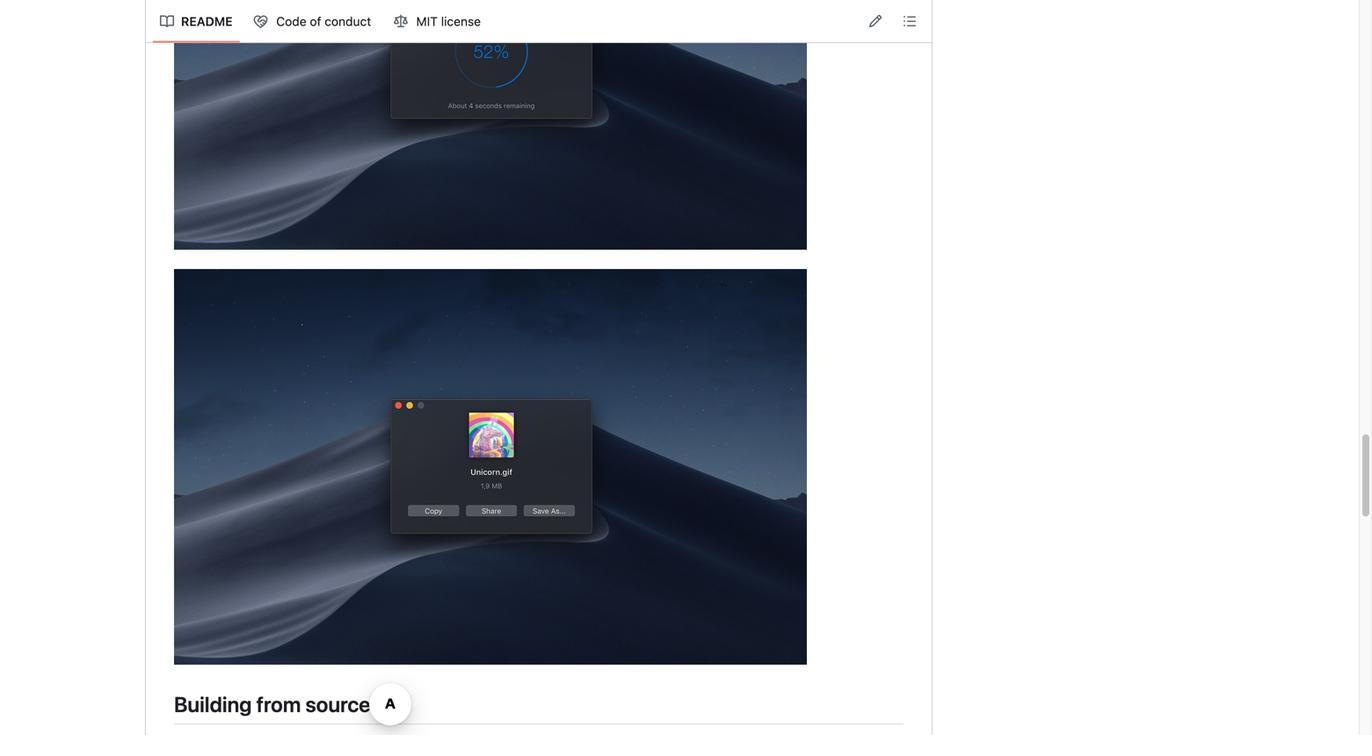 Task type: vqa. For each thing, say whether or not it's contained in the screenshot.
'Code'
yes



Task type: describe. For each thing, give the bounding box(es) containing it.
building
[[174, 692, 252, 717]]

readme
[[181, 14, 233, 29]]

of
[[310, 14, 321, 29]]

readme link
[[153, 7, 240, 36]]

mit license link
[[387, 7, 489, 36]]

law image
[[394, 15, 408, 29]]

from
[[256, 692, 301, 717]]

list containing readme
[[153, 7, 489, 36]]

mit
[[416, 14, 438, 29]]

building from source
[[174, 692, 371, 717]]



Task type: locate. For each thing, give the bounding box(es) containing it.
edit file image
[[869, 14, 883, 28]]

list
[[153, 7, 489, 36]]

code of conduct
[[276, 14, 371, 29]]

book image
[[160, 15, 174, 29]]

outline image
[[903, 14, 917, 28]]

conduct
[[325, 14, 371, 29]]

code
[[276, 14, 307, 29]]

code of conduct image
[[254, 15, 268, 29]]

source
[[306, 692, 371, 717]]

mit license
[[416, 14, 481, 29]]

code of conduct link
[[247, 7, 380, 36]]

license
[[441, 14, 481, 29]]



